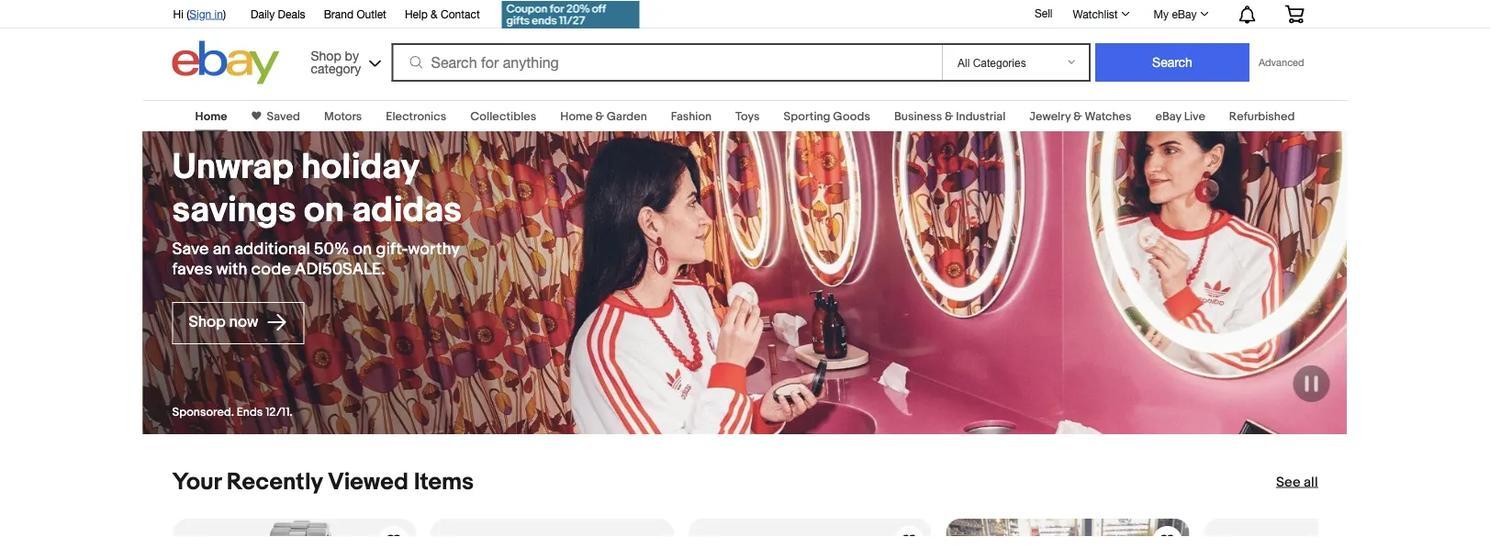 Task type: describe. For each thing, give the bounding box(es) containing it.
& for business
[[945, 109, 954, 124]]

code
[[251, 260, 291, 280]]

brand outlet link
[[324, 5, 387, 25]]

& for home
[[596, 109, 604, 124]]

deals
[[278, 7, 306, 20]]

get an extra 20% off image
[[502, 1, 640, 28]]

motors link
[[324, 109, 362, 124]]

12/11.
[[266, 406, 293, 420]]

my
[[1154, 7, 1169, 20]]

business & industrial link
[[895, 109, 1006, 124]]

collectibles
[[470, 109, 537, 124]]

now
[[229, 313, 259, 332]]

electronics
[[386, 109, 447, 124]]

home for home
[[195, 109, 227, 124]]

shop for shop by category
[[311, 48, 341, 63]]

advanced
[[1259, 56, 1305, 68]]

daily deals link
[[251, 5, 306, 25]]

none submit inside shop by category banner
[[1096, 43, 1250, 82]]

in
[[215, 7, 223, 20]]

jewelry & watches
[[1030, 109, 1132, 124]]

recently
[[227, 468, 323, 497]]

shop for shop now
[[189, 313, 226, 332]]

jewelry & watches link
[[1030, 109, 1132, 124]]

your
[[172, 468, 221, 497]]

contact
[[441, 7, 480, 20]]

see all link
[[1277, 473, 1319, 491]]

by
[[345, 48, 359, 63]]

sell link
[[1027, 7, 1061, 19]]

category
[[311, 61, 361, 76]]

watchlist
[[1073, 7, 1119, 20]]

advanced link
[[1250, 44, 1314, 81]]

home & garden
[[561, 109, 647, 124]]

daily deals
[[251, 7, 306, 20]]

sporting goods link
[[784, 109, 871, 124]]

my ebay
[[1154, 7, 1197, 20]]

gift-
[[376, 239, 408, 260]]

my ebay link
[[1144, 3, 1218, 25]]

refurbished link
[[1230, 109, 1296, 124]]

industrial
[[957, 109, 1006, 124]]

Search for anything text field
[[395, 45, 939, 80]]

shop now
[[189, 313, 262, 332]]

brand outlet
[[324, 7, 387, 20]]

1 vertical spatial on
[[353, 239, 372, 260]]

sell
[[1035, 7, 1053, 19]]

adi50sale.
[[295, 260, 385, 280]]

sporting goods
[[784, 109, 871, 124]]

sponsored.
[[172, 406, 234, 420]]

an
[[213, 239, 231, 260]]

adidas
[[352, 189, 462, 232]]

saved
[[267, 109, 300, 124]]

business & industrial
[[895, 109, 1006, 124]]

shop by category
[[311, 48, 361, 76]]

additional
[[235, 239, 310, 260]]

motors
[[324, 109, 362, 124]]

ebay live link
[[1156, 109, 1206, 124]]

shop by category button
[[303, 41, 385, 80]]

outlet
[[357, 7, 387, 20]]

0 vertical spatial on
[[304, 189, 344, 232]]

hi ( sign in )
[[173, 7, 226, 20]]

saved link
[[261, 109, 300, 124]]

viewed
[[328, 468, 409, 497]]

sponsored. ends 12/11.
[[172, 406, 293, 420]]

ebay inside unwrap holiday savings on adidas main content
[[1156, 109, 1182, 124]]

(
[[187, 7, 189, 20]]

help & contact link
[[405, 5, 480, 25]]

goods
[[834, 109, 871, 124]]

unwrap holiday savings on adidas main content
[[0, 89, 1491, 537]]

fashion link
[[671, 109, 712, 124]]

shop by category banner
[[163, 0, 1319, 89]]



Task type: locate. For each thing, give the bounding box(es) containing it.
with
[[216, 260, 248, 280]]

& left garden
[[596, 109, 604, 124]]

account navigation
[[163, 0, 1319, 31]]

faves
[[172, 260, 213, 280]]

home for home & garden
[[561, 109, 593, 124]]

ends
[[237, 406, 263, 420]]

1 horizontal spatial on
[[353, 239, 372, 260]]

see
[[1277, 474, 1301, 491]]

collectibles link
[[470, 109, 537, 124]]

hi
[[173, 7, 184, 20]]

live
[[1185, 109, 1206, 124]]

&
[[431, 7, 438, 20], [596, 109, 604, 124], [945, 109, 954, 124], [1074, 109, 1083, 124]]

on up 50%
[[304, 189, 344, 232]]

& right the business
[[945, 109, 954, 124]]

sign
[[189, 7, 212, 20]]

0 horizontal spatial on
[[304, 189, 344, 232]]

your recently viewed items link
[[172, 468, 474, 497]]

home & garden link
[[561, 109, 647, 124]]

on
[[304, 189, 344, 232], [353, 239, 372, 260]]

watches
[[1085, 109, 1132, 124]]

all
[[1304, 474, 1319, 491]]

watchlist link
[[1063, 3, 1139, 25]]

ebay live
[[1156, 109, 1206, 124]]

shop left now
[[189, 313, 226, 332]]

garden
[[607, 109, 647, 124]]

unwrap
[[172, 146, 294, 189]]

savings
[[172, 189, 296, 232]]

sporting
[[784, 109, 831, 124]]

items
[[414, 468, 474, 497]]

help
[[405, 7, 428, 20]]

& right 'help'
[[431, 7, 438, 20]]

help & contact
[[405, 7, 480, 20]]

ebay
[[1173, 7, 1197, 20], [1156, 109, 1182, 124]]

& inside help & contact link
[[431, 7, 438, 20]]

)
[[223, 7, 226, 20]]

worthy
[[408, 239, 460, 260]]

shop
[[311, 48, 341, 63], [189, 313, 226, 332]]

home up unwrap
[[195, 109, 227, 124]]

2 home from the left
[[561, 109, 593, 124]]

holiday
[[302, 146, 419, 189]]

shop left by
[[311, 48, 341, 63]]

ebay left the live at the top right of the page
[[1156, 109, 1182, 124]]

ebay inside my ebay link
[[1173, 7, 1197, 20]]

daily
[[251, 7, 275, 20]]

home
[[195, 109, 227, 124], [561, 109, 593, 124]]

1 home from the left
[[195, 109, 227, 124]]

see all
[[1277, 474, 1319, 491]]

1 vertical spatial ebay
[[1156, 109, 1182, 124]]

toys
[[736, 109, 760, 124]]

brand
[[324, 7, 354, 20]]

refurbished
[[1230, 109, 1296, 124]]

unwrap holiday savings on adidas save an additional 50% on gift-worthy faves with code adi50sale.
[[172, 146, 462, 280]]

None submit
[[1096, 43, 1250, 82]]

sign in link
[[189, 7, 223, 20]]

0 horizontal spatial home
[[195, 109, 227, 124]]

business
[[895, 109, 943, 124]]

on left gift-
[[353, 239, 372, 260]]

0 horizontal spatial shop
[[189, 313, 226, 332]]

& for jewelry
[[1074, 109, 1083, 124]]

save
[[172, 239, 209, 260]]

your recently viewed items
[[172, 468, 474, 497]]

1 horizontal spatial shop
[[311, 48, 341, 63]]

ebay right my
[[1173, 7, 1197, 20]]

0 vertical spatial shop
[[311, 48, 341, 63]]

0 vertical spatial ebay
[[1173, 7, 1197, 20]]

1 horizontal spatial home
[[561, 109, 593, 124]]

jewelry
[[1030, 109, 1071, 124]]

shop inside unwrap holiday savings on adidas main content
[[189, 313, 226, 332]]

your shopping cart image
[[1285, 5, 1306, 23]]

toys link
[[736, 109, 760, 124]]

1 vertical spatial shop
[[189, 313, 226, 332]]

home left garden
[[561, 109, 593, 124]]

& for help
[[431, 7, 438, 20]]

& right jewelry
[[1074, 109, 1083, 124]]

shop inside shop by category
[[311, 48, 341, 63]]

electronics link
[[386, 109, 447, 124]]

fashion
[[671, 109, 712, 124]]

50%
[[314, 239, 349, 260]]



Task type: vqa. For each thing, say whether or not it's contained in the screenshot.
WATCHLIST link
yes



